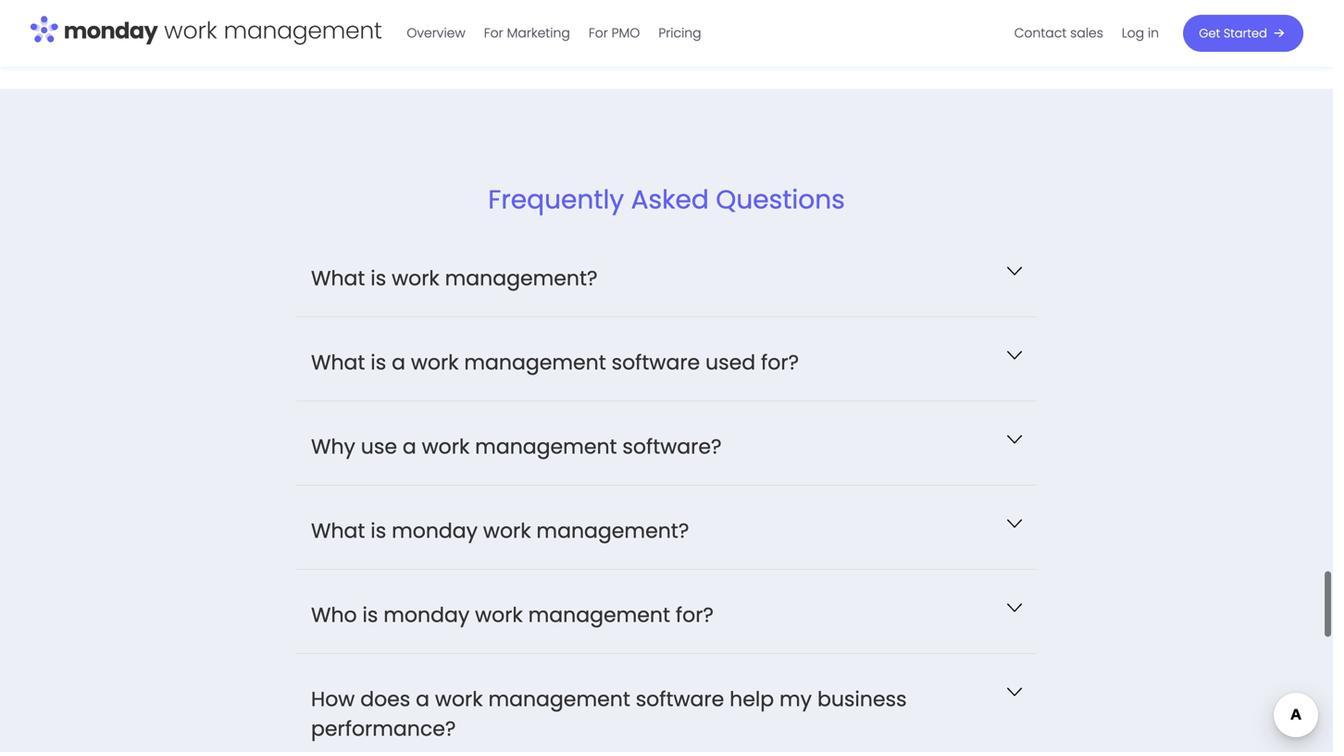 Task type: describe. For each thing, give the bounding box(es) containing it.
overview link
[[398, 18, 475, 48]]

for for for pmo
[[589, 24, 608, 42]]

how does a work management software help my business performance?
[[311, 686, 907, 743]]

0 vertical spatial management?
[[445, 264, 598, 292]]

pricing link
[[649, 18, 711, 48]]

questions
[[716, 181, 845, 218]]

help
[[730, 686, 774, 714]]

work for why use a work management software?
[[422, 433, 470, 461]]

monday for what
[[392, 517, 478, 545]]

1 horizontal spatial for?
[[761, 349, 799, 377]]

what is a work management software used for?
[[311, 349, 799, 377]]

work for who is monday work management for?
[[475, 601, 523, 630]]

monday for who
[[384, 601, 470, 630]]

get started
[[1200, 25, 1268, 42]]

for for for marketing
[[484, 24, 504, 42]]

work for what is a work management software used for?
[[411, 349, 459, 377]]

what for what is monday work management?
[[311, 517, 365, 545]]

work for what is monday work management?
[[483, 517, 531, 545]]

in
[[1148, 24, 1159, 42]]

what is monday work management? button
[[296, 486, 1037, 569]]

is for who is monday work management for?
[[363, 601, 378, 630]]

how does a work management software help my business performance? button
[[296, 655, 1037, 753]]

log in
[[1122, 24, 1159, 42]]

is for what is a work management software used for?
[[371, 349, 386, 377]]

a for use
[[403, 433, 417, 461]]

for pmo link
[[580, 18, 649, 48]]

why
[[311, 433, 356, 461]]

frequently asked questions
[[488, 181, 845, 218]]

1 vertical spatial management?
[[537, 517, 689, 545]]

software for help
[[636, 686, 724, 714]]

who is monday work management for? button
[[296, 570, 1037, 654]]

what for what is work management?
[[311, 264, 365, 292]]

what is monday work management?
[[311, 517, 689, 545]]

performance?
[[311, 715, 456, 743]]

management for how does a work management software help my business performance?
[[488, 686, 630, 714]]

does
[[360, 686, 411, 714]]

contact sales link
[[1005, 18, 1113, 48]]

software?
[[623, 433, 722, 461]]

log in link
[[1113, 18, 1169, 48]]

used
[[706, 349, 756, 377]]



Task type: vqa. For each thing, say whether or not it's contained in the screenshot.
a associated with does
yes



Task type: locate. For each thing, give the bounding box(es) containing it.
management for what is a work management software used for?
[[464, 349, 606, 377]]

work inside what is monday work management? dropdown button
[[483, 517, 531, 545]]

what for what is a work management software used for?
[[311, 349, 365, 377]]

work
[[392, 264, 440, 292], [411, 349, 459, 377], [422, 433, 470, 461], [483, 517, 531, 545], [475, 601, 523, 630], [435, 686, 483, 714]]

use
[[361, 433, 397, 461]]

who
[[311, 601, 357, 630]]

business
[[818, 686, 907, 714]]

1 vertical spatial a
[[403, 433, 417, 461]]

1 vertical spatial for?
[[676, 601, 714, 630]]

sales
[[1071, 24, 1104, 42]]

pricing
[[659, 24, 702, 42]]

for inside "for pmo" link
[[589, 24, 608, 42]]

software
[[612, 349, 700, 377], [636, 686, 724, 714]]

for marketing link
[[475, 18, 580, 48]]

who is monday work management for?
[[311, 601, 714, 630]]

2 what from the top
[[311, 349, 365, 377]]

0 vertical spatial what
[[311, 264, 365, 292]]

a inside "how does a work management software help my business performance?"
[[416, 686, 430, 714]]

my
[[780, 686, 812, 714]]

a for does
[[416, 686, 430, 714]]

frequently
[[488, 181, 624, 218]]

contact sales
[[1015, 24, 1104, 42]]

management inside "how does a work management software help my business performance?"
[[488, 686, 630, 714]]

pmo
[[612, 24, 640, 42]]

what is work management? button
[[296, 233, 1037, 317]]

0 vertical spatial monday
[[392, 517, 478, 545]]

is for what is work management?
[[371, 264, 386, 292]]

why use a work management software?
[[311, 433, 722, 461]]

what
[[311, 264, 365, 292], [311, 349, 365, 377], [311, 517, 365, 545]]

a right the does
[[416, 686, 430, 714]]

for pmo
[[589, 24, 640, 42]]

for? right used at right
[[761, 349, 799, 377]]

1 horizontal spatial for
[[589, 24, 608, 42]]

2 vertical spatial a
[[416, 686, 430, 714]]

get
[[1200, 25, 1221, 42]]

main element
[[398, 0, 1304, 67]]

for? down what is monday work management? dropdown button
[[676, 601, 714, 630]]

0 vertical spatial for?
[[761, 349, 799, 377]]

log
[[1122, 24, 1145, 42]]

list containing contact sales
[[1005, 0, 1169, 67]]

3 what from the top
[[311, 517, 365, 545]]

monday.com work management image
[[30, 12, 383, 51]]

what inside what is work management? dropdown button
[[311, 264, 365, 292]]

for marketing
[[484, 24, 570, 42]]

a for is
[[392, 349, 406, 377]]

1 vertical spatial software
[[636, 686, 724, 714]]

why use a work management software? button
[[296, 402, 1037, 485]]

contact
[[1015, 24, 1067, 42]]

is
[[371, 264, 386, 292], [371, 349, 386, 377], [371, 517, 386, 545], [363, 601, 378, 630]]

get started button
[[1184, 15, 1304, 52]]

management?
[[445, 264, 598, 292], [537, 517, 689, 545]]

software for used
[[612, 349, 700, 377]]

1 vertical spatial what
[[311, 349, 365, 377]]

list
[[1005, 0, 1169, 67]]

for left marketing
[[484, 24, 504, 42]]

asked
[[631, 181, 709, 218]]

monday
[[392, 517, 478, 545], [384, 601, 470, 630]]

0 vertical spatial a
[[392, 349, 406, 377]]

work inside what is work management? dropdown button
[[392, 264, 440, 292]]

a up "use"
[[392, 349, 406, 377]]

software inside "how does a work management software help my business performance?"
[[636, 686, 724, 714]]

started
[[1224, 25, 1268, 42]]

management for who is monday work management for?
[[528, 601, 670, 630]]

1 for from the left
[[484, 24, 504, 42]]

what inside "what is a work management software used for?" dropdown button
[[311, 349, 365, 377]]

overview
[[407, 24, 466, 42]]

0 horizontal spatial for
[[484, 24, 504, 42]]

how
[[311, 686, 355, 714]]

software left used at right
[[612, 349, 700, 377]]

management for why use a work management software?
[[475, 433, 617, 461]]

for
[[484, 24, 504, 42], [589, 24, 608, 42]]

work inside why use a work management software? dropdown button
[[422, 433, 470, 461]]

for left pmo
[[589, 24, 608, 42]]

work inside "how does a work management software help my business performance?"
[[435, 686, 483, 714]]

a right "use"
[[403, 433, 417, 461]]

management
[[464, 349, 606, 377], [475, 433, 617, 461], [528, 601, 670, 630], [488, 686, 630, 714]]

what is work management?
[[311, 264, 598, 292]]

work for how does a work management software help my business performance?
[[435, 686, 483, 714]]

software left help
[[636, 686, 724, 714]]

marketing
[[507, 24, 570, 42]]

what inside what is monday work management? dropdown button
[[311, 517, 365, 545]]

for?
[[761, 349, 799, 377], [676, 601, 714, 630]]

2 for from the left
[[589, 24, 608, 42]]

software inside "what is a work management software used for?" dropdown button
[[612, 349, 700, 377]]

1 what from the top
[[311, 264, 365, 292]]

is for what is monday work management?
[[371, 517, 386, 545]]

work inside who is monday work management for? dropdown button
[[475, 601, 523, 630]]

1 vertical spatial monday
[[384, 601, 470, 630]]

a
[[392, 349, 406, 377], [403, 433, 417, 461], [416, 686, 430, 714]]

what is a work management software used for? button
[[296, 317, 1037, 401]]

for inside for marketing link
[[484, 24, 504, 42]]

2 vertical spatial what
[[311, 517, 365, 545]]

work inside "what is a work management software used for?" dropdown button
[[411, 349, 459, 377]]

0 horizontal spatial for?
[[676, 601, 714, 630]]

0 vertical spatial software
[[612, 349, 700, 377]]



